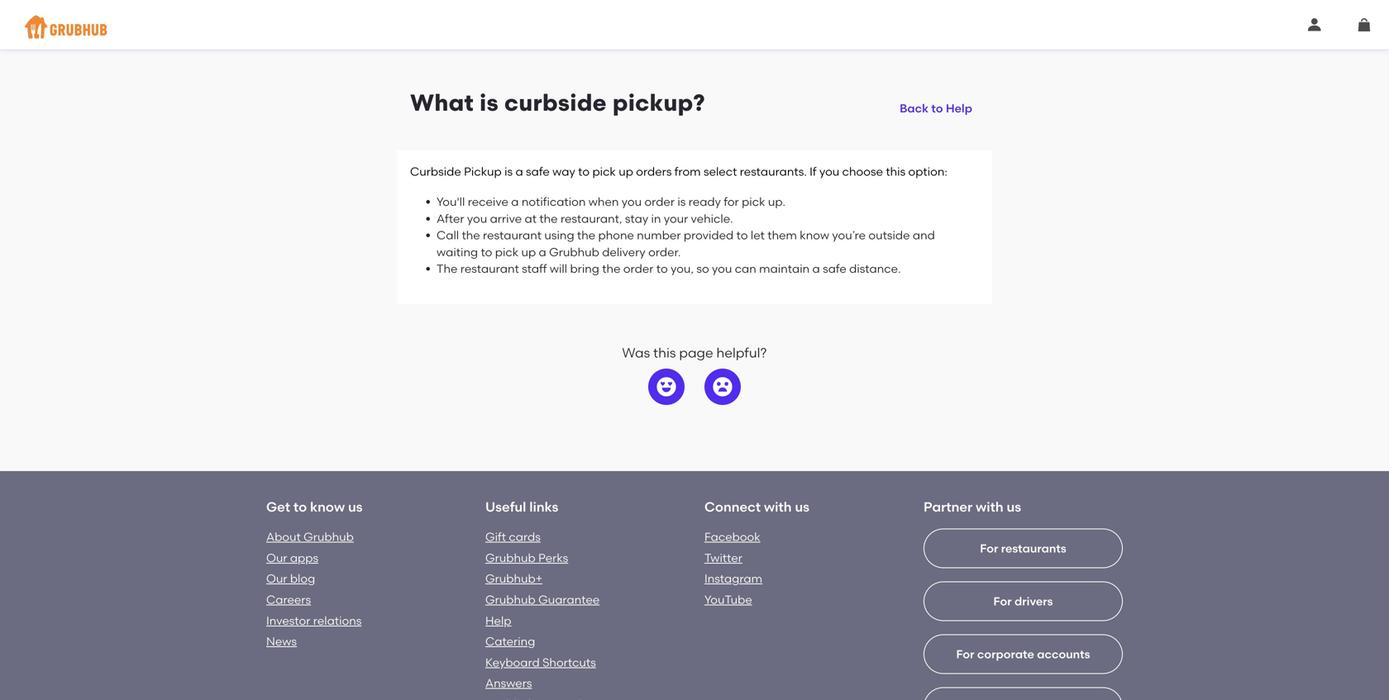 Task type: vqa. For each thing, say whether or not it's contained in the screenshot.
the rightmost American
no



Task type: describe. For each thing, give the bounding box(es) containing it.
restaurants.
[[740, 165, 807, 179]]

for corporate accounts
[[957, 648, 1091, 662]]

for corporate accounts link
[[924, 635, 1123, 701]]

for drivers link
[[924, 582, 1123, 701]]

gift
[[486, 530, 506, 544]]

and
[[913, 228, 935, 242]]

curbside
[[410, 165, 461, 179]]

let
[[751, 228, 765, 242]]

vehicle.
[[691, 212, 733, 226]]

phone
[[598, 228, 634, 242]]

useful links
[[486, 499, 559, 515]]

facebook
[[705, 530, 761, 544]]

you'll receive a notification when you order is ready for pick up. after you arrive at the restaurant, stay in your vehicle. call the restaurant using the phone number provided to let them know you're outside and waiting to pick up a grubhub delivery order. the restaurant staff will bring the order to you, so you can maintain a safe distance.
[[437, 195, 935, 276]]

facebook twitter instagram youtube
[[705, 530, 763, 607]]

catering
[[486, 635, 535, 649]]

keyboard
[[486, 656, 540, 670]]

if
[[810, 165, 817, 179]]

can
[[735, 262, 757, 276]]

call
[[437, 228, 459, 242]]

get to know us
[[266, 499, 363, 515]]

a right the pickup
[[516, 165, 523, 179]]

you right so
[[712, 262, 732, 276]]

number
[[637, 228, 681, 242]]

keyboard shortcuts link
[[486, 656, 596, 670]]

you down receive
[[467, 212, 487, 226]]

connect
[[705, 499, 761, 515]]

maintain
[[759, 262, 810, 276]]

catering link
[[486, 635, 535, 649]]

1 small image from the left
[[1308, 18, 1322, 31]]

you up stay
[[622, 195, 642, 209]]

back to help
[[900, 101, 973, 115]]

with for partner
[[976, 499, 1004, 515]]

perks
[[539, 551, 568, 565]]

distance.
[[850, 262, 901, 276]]

accounts
[[1037, 648, 1091, 662]]

gift cards link
[[486, 530, 541, 544]]

what is curbside pickup?
[[410, 89, 705, 117]]

guarantee
[[539, 593, 600, 607]]

about
[[266, 530, 301, 544]]

to down order.
[[657, 262, 668, 276]]

pickup?
[[613, 89, 705, 117]]

partner with us
[[924, 499, 1022, 515]]

partner
[[924, 499, 973, 515]]

curbside pickup is a safe way to pick up orders from select restaurants. if you choose this option:
[[410, 165, 948, 179]]

receive
[[468, 195, 509, 209]]

provided
[[684, 228, 734, 242]]

investor
[[266, 614, 311, 628]]

grubhub+
[[486, 572, 543, 586]]

arrive
[[490, 212, 522, 226]]

instagram link
[[705, 572, 763, 586]]

us for partner with us
[[1007, 499, 1022, 515]]

1 vertical spatial restaurant
[[461, 262, 519, 276]]

0 horizontal spatial safe
[[526, 165, 550, 179]]

was
[[622, 345, 650, 361]]

for
[[724, 195, 739, 209]]

for restaurants link
[[924, 529, 1123, 701]]

way
[[553, 165, 575, 179]]

shortcuts
[[543, 656, 596, 670]]

to right way
[[578, 165, 590, 179]]

know inside you'll receive a notification when you order is ready for pick up. after you arrive at the restaurant, stay in your vehicle. call the restaurant using the phone number provided to let them know you're outside and waiting to pick up a grubhub delivery order. the restaurant staff will bring the order to you, so you can maintain a safe distance.
[[800, 228, 830, 242]]

a right maintain
[[813, 262, 820, 276]]

stay
[[625, 212, 649, 226]]

1 vertical spatial know
[[310, 499, 345, 515]]

0 vertical spatial this
[[886, 165, 906, 179]]

grubhub+ link
[[486, 572, 543, 586]]

1 vertical spatial order
[[624, 262, 654, 276]]

help inside back to help "link"
[[946, 101, 973, 115]]

0 horizontal spatial this
[[653, 345, 676, 361]]

useful
[[486, 499, 526, 515]]

for restaurants
[[980, 542, 1067, 556]]

about grubhub our apps our                                     blog careers investor                                     relations news
[[266, 530, 362, 649]]

this page was not helpful image
[[713, 377, 733, 397]]

links
[[530, 499, 559, 515]]

safe inside you'll receive a notification when you order is ready for pick up. after you arrive at the restaurant, stay in your vehicle. call the restaurant using the phone number provided to let them know you're outside and waiting to pick up a grubhub delivery order. the restaurant staff will bring the order to you, so you can maintain a safe distance.
[[823, 262, 847, 276]]

at
[[525, 212, 537, 226]]

help inside the gift cards grubhub perks grubhub+ grubhub guarantee help catering keyboard shortcuts answers
[[486, 614, 512, 628]]

0 vertical spatial pick
[[593, 165, 616, 179]]

page
[[679, 345, 714, 361]]

restaurant,
[[561, 212, 622, 226]]

choose
[[843, 165, 883, 179]]

0 vertical spatial restaurant
[[483, 228, 542, 242]]

up inside you'll receive a notification when you order is ready for pick up. after you arrive at the restaurant, stay in your vehicle. call the restaurant using the phone number provided to let them know you're outside and waiting to pick up a grubhub delivery order. the restaurant staff will bring the order to you, so you can maintain a safe distance.
[[521, 245, 536, 259]]

twitter
[[705, 551, 743, 565]]

grubhub inside about grubhub our apps our                                     blog careers investor                                     relations news
[[304, 530, 354, 544]]

2 horizontal spatial pick
[[742, 195, 765, 209]]

a up staff
[[539, 245, 547, 259]]

news
[[266, 635, 297, 649]]

help link
[[486, 614, 512, 628]]

with for connect
[[764, 499, 792, 515]]

careers link
[[266, 593, 311, 607]]

corporate
[[978, 648, 1035, 662]]

careers
[[266, 593, 311, 607]]

option:
[[909, 165, 948, 179]]

grubhub guarantee link
[[486, 593, 600, 607]]

in
[[651, 212, 661, 226]]

bring
[[570, 262, 600, 276]]

using
[[545, 228, 574, 242]]

you right if
[[820, 165, 840, 179]]

you'll
[[437, 195, 465, 209]]

for for for corporate accounts
[[957, 648, 975, 662]]



Task type: locate. For each thing, give the bounding box(es) containing it.
with
[[764, 499, 792, 515], [976, 499, 1004, 515]]

for drivers
[[994, 595, 1053, 609]]

0 horizontal spatial with
[[764, 499, 792, 515]]

for inside "link"
[[980, 542, 999, 556]]

grubhub perks link
[[486, 551, 568, 565]]

0 vertical spatial know
[[800, 228, 830, 242]]

2 small image from the left
[[1358, 18, 1371, 31]]

grubhub
[[549, 245, 600, 259], [304, 530, 354, 544], [486, 551, 536, 565], [486, 593, 536, 607]]

you're
[[832, 228, 866, 242]]

know right the them
[[800, 228, 830, 242]]

0 horizontal spatial small image
[[1308, 18, 1322, 31]]

us up for restaurants
[[1007, 499, 1022, 515]]

pick
[[593, 165, 616, 179], [742, 195, 765, 209], [495, 245, 519, 259]]

up up staff
[[521, 245, 536, 259]]

for left corporate
[[957, 648, 975, 662]]

the down restaurant,
[[577, 228, 596, 242]]

news link
[[266, 635, 297, 649]]

restaurants
[[1001, 542, 1067, 556]]

will
[[550, 262, 567, 276]]

to right get
[[294, 499, 307, 515]]

up.
[[768, 195, 786, 209]]

our down the about
[[266, 551, 287, 565]]

for
[[980, 542, 999, 556], [994, 595, 1012, 609], [957, 648, 975, 662]]

0 vertical spatial our
[[266, 551, 287, 565]]

for for for restaurants
[[980, 542, 999, 556]]

us for connect with us
[[795, 499, 810, 515]]

1 horizontal spatial up
[[619, 165, 633, 179]]

1 vertical spatial this
[[653, 345, 676, 361]]

1 horizontal spatial this
[[886, 165, 906, 179]]

1 horizontal spatial safe
[[823, 262, 847, 276]]

back
[[900, 101, 929, 115]]

0 vertical spatial for
[[980, 542, 999, 556]]

is right the pickup
[[505, 165, 513, 179]]

grubhub down the 'gift cards' link
[[486, 551, 536, 565]]

the down delivery
[[602, 262, 621, 276]]

us right connect
[[795, 499, 810, 515]]

0 horizontal spatial help
[[486, 614, 512, 628]]

1 with from the left
[[764, 499, 792, 515]]

0 vertical spatial safe
[[526, 165, 550, 179]]

for left the restaurants in the right of the page
[[980, 542, 999, 556]]

1 horizontal spatial us
[[795, 499, 810, 515]]

apps
[[290, 551, 319, 565]]

them
[[768, 228, 797, 242]]

get
[[266, 499, 290, 515]]

1 vertical spatial up
[[521, 245, 536, 259]]

our apps link
[[266, 551, 319, 565]]

2 horizontal spatial us
[[1007, 499, 1022, 515]]

what
[[410, 89, 474, 117]]

help
[[946, 101, 973, 115], [486, 614, 512, 628]]

the down notification
[[540, 212, 558, 226]]

the up waiting
[[462, 228, 480, 242]]

curbside
[[505, 89, 607, 117]]

know
[[800, 228, 830, 242], [310, 499, 345, 515]]

2 our from the top
[[266, 572, 287, 586]]

our                                     blog link
[[266, 572, 315, 586]]

with right partner
[[976, 499, 1004, 515]]

2 us from the left
[[795, 499, 810, 515]]

0 horizontal spatial know
[[310, 499, 345, 515]]

safe left way
[[526, 165, 550, 179]]

0 vertical spatial help
[[946, 101, 973, 115]]

pickup
[[464, 165, 502, 179]]

about grubhub link
[[266, 530, 354, 544]]

you,
[[671, 262, 694, 276]]

grubhub up "apps"
[[304, 530, 354, 544]]

was this page helpful?
[[622, 345, 767, 361]]

2 vertical spatial for
[[957, 648, 975, 662]]

to left let
[[737, 228, 748, 242]]

orders
[[636, 165, 672, 179]]

0 horizontal spatial pick
[[495, 245, 519, 259]]

a
[[516, 165, 523, 179], [511, 195, 519, 209], [539, 245, 547, 259], [813, 262, 820, 276]]

this left option: in the top right of the page
[[886, 165, 906, 179]]

outside
[[869, 228, 910, 242]]

to inside "link"
[[932, 101, 943, 115]]

order down delivery
[[624, 262, 654, 276]]

1 horizontal spatial help
[[946, 101, 973, 115]]

blog
[[290, 572, 315, 586]]

help right back
[[946, 101, 973, 115]]

a up the arrive
[[511, 195, 519, 209]]

when
[[589, 195, 619, 209]]

is
[[480, 89, 499, 117], [505, 165, 513, 179], [678, 195, 686, 209]]

grubhub logo image
[[25, 10, 108, 43]]

1 us from the left
[[348, 499, 363, 515]]

safe
[[526, 165, 550, 179], [823, 262, 847, 276]]

facebook link
[[705, 530, 761, 544]]

to right back
[[932, 101, 943, 115]]

instagram
[[705, 572, 763, 586]]

order.
[[649, 245, 681, 259]]

0 horizontal spatial up
[[521, 245, 536, 259]]

2 horizontal spatial is
[[678, 195, 686, 209]]

waiting
[[437, 245, 478, 259]]

answers
[[486, 677, 532, 691]]

1 our from the top
[[266, 551, 287, 565]]

us
[[348, 499, 363, 515], [795, 499, 810, 515], [1007, 499, 1022, 515]]

for left the drivers
[[994, 595, 1012, 609]]

0 horizontal spatial is
[[480, 89, 499, 117]]

2 vertical spatial is
[[678, 195, 686, 209]]

your
[[664, 212, 688, 226]]

twitter link
[[705, 551, 743, 565]]

gift cards grubhub perks grubhub+ grubhub guarantee help catering keyboard shortcuts answers
[[486, 530, 600, 691]]

1 horizontal spatial know
[[800, 228, 830, 242]]

1 vertical spatial for
[[994, 595, 1012, 609]]

ready
[[689, 195, 721, 209]]

helpful?
[[717, 345, 767, 361]]

1 horizontal spatial with
[[976, 499, 1004, 515]]

1 vertical spatial help
[[486, 614, 512, 628]]

for for for drivers
[[994, 595, 1012, 609]]

grubhub inside you'll receive a notification when you order is ready for pick up. after you arrive at the restaurant, stay in your vehicle. call the restaurant using the phone number provided to let them know you're outside and waiting to pick up a grubhub delivery order. the restaurant staff will bring the order to you, so you can maintain a safe distance.
[[549, 245, 600, 259]]

answers link
[[486, 677, 532, 691]]

connect with us
[[705, 499, 810, 515]]

this
[[886, 165, 906, 179], [653, 345, 676, 361]]

grubhub up bring
[[549, 245, 600, 259]]

youtube link
[[705, 593, 752, 607]]

from
[[675, 165, 701, 179]]

youtube
[[705, 593, 752, 607]]

to right waiting
[[481, 245, 492, 259]]

our up careers
[[266, 572, 287, 586]]

2 vertical spatial pick
[[495, 245, 519, 259]]

this page was helpful image
[[657, 377, 677, 397]]

1 horizontal spatial is
[[505, 165, 513, 179]]

1 horizontal spatial pick
[[593, 165, 616, 179]]

this right "was"
[[653, 345, 676, 361]]

with right connect
[[764, 499, 792, 515]]

after
[[437, 212, 464, 226]]

up left orders
[[619, 165, 633, 179]]

you
[[820, 165, 840, 179], [622, 195, 642, 209], [467, 212, 487, 226], [712, 262, 732, 276]]

restaurant
[[483, 228, 542, 242], [461, 262, 519, 276]]

help up catering link in the left of the page
[[486, 614, 512, 628]]

us up about grubhub link
[[348, 499, 363, 515]]

so
[[697, 262, 709, 276]]

delivery
[[602, 245, 646, 259]]

restaurant down the arrive
[[483, 228, 542, 242]]

pick down the arrive
[[495, 245, 519, 259]]

is inside you'll receive a notification when you order is ready for pick up. after you arrive at the restaurant, stay in your vehicle. call the restaurant using the phone number provided to let them know you're outside and waiting to pick up a grubhub delivery order. the restaurant staff will bring the order to you, so you can maintain a safe distance.
[[678, 195, 686, 209]]

small image
[[1308, 18, 1322, 31], [1358, 18, 1371, 31]]

2 with from the left
[[976, 499, 1004, 515]]

1 horizontal spatial small image
[[1358, 18, 1371, 31]]

drivers
[[1015, 595, 1053, 609]]

our
[[266, 551, 287, 565], [266, 572, 287, 586]]

1 vertical spatial our
[[266, 572, 287, 586]]

0 vertical spatial is
[[480, 89, 499, 117]]

0 horizontal spatial us
[[348, 499, 363, 515]]

1 vertical spatial pick
[[742, 195, 765, 209]]

grubhub down grubhub+
[[486, 593, 536, 607]]

the
[[437, 262, 458, 276]]

is right what
[[480, 89, 499, 117]]

order up in
[[645, 195, 675, 209]]

up
[[619, 165, 633, 179], [521, 245, 536, 259]]

pick right for in the top right of the page
[[742, 195, 765, 209]]

restaurant down waiting
[[461, 262, 519, 276]]

safe down you're at the top right
[[823, 262, 847, 276]]

know up about grubhub link
[[310, 499, 345, 515]]

0 vertical spatial up
[[619, 165, 633, 179]]

pick up the when
[[593, 165, 616, 179]]

relations
[[313, 614, 362, 628]]

is up the your
[[678, 195, 686, 209]]

0 vertical spatial order
[[645, 195, 675, 209]]

1 vertical spatial safe
[[823, 262, 847, 276]]

3 us from the left
[[1007, 499, 1022, 515]]

1 vertical spatial is
[[505, 165, 513, 179]]



